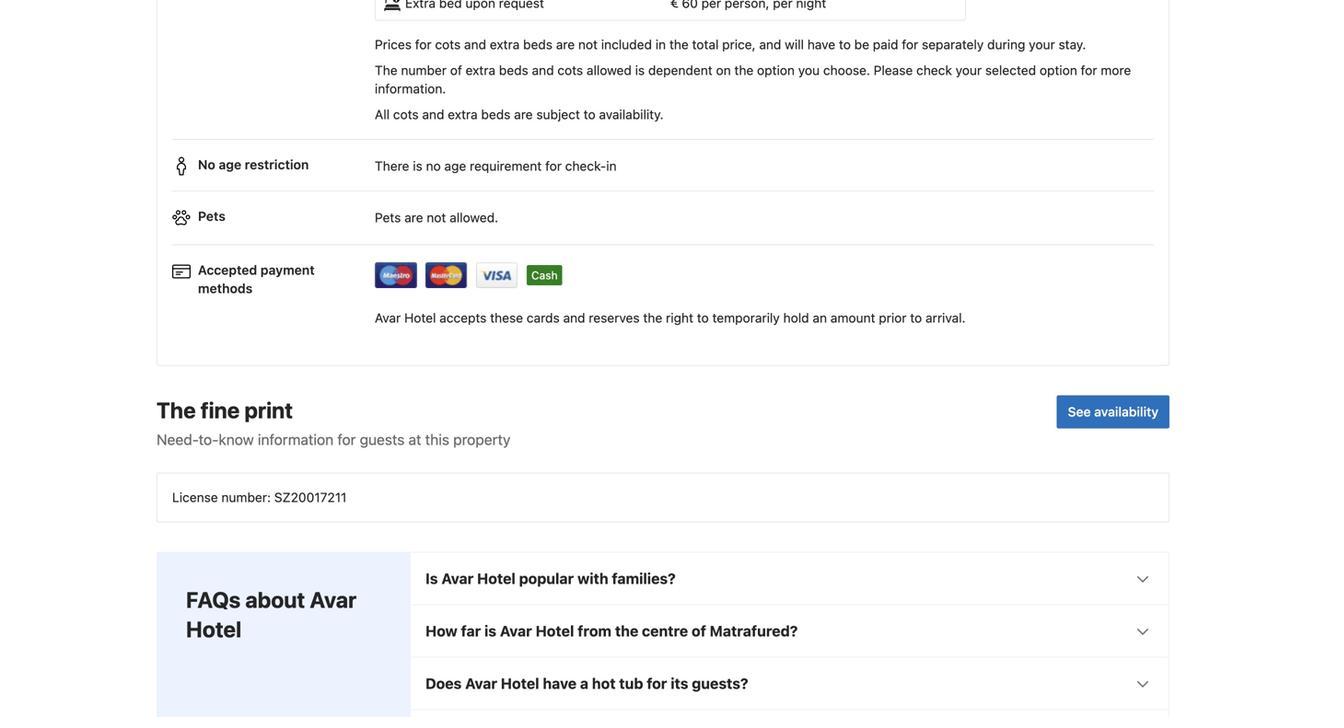 Task type: describe. For each thing, give the bounding box(es) containing it.
at
[[409, 431, 422, 449]]

a
[[580, 676, 589, 693]]

prior
[[879, 310, 907, 326]]

choose.
[[824, 62, 871, 78]]

restriction
[[245, 157, 309, 172]]

cots inside the number of extra beds and cots allowed is dependent on the option you choose. please check your selected option for more information.
[[558, 62, 583, 78]]

far
[[461, 623, 481, 640]]

beds for are
[[481, 107, 511, 122]]

maestro image
[[375, 263, 417, 288]]

for up number
[[415, 37, 432, 52]]

the inside the number of extra beds and cots allowed is dependent on the option you choose. please check your selected option for more information.
[[735, 62, 754, 78]]

accepted payment methods and conditions element
[[172, 253, 1155, 295]]

how far is avar hotel from the centre of matrafured? button
[[411, 606, 1169, 658]]

accepted payment methods
[[198, 262, 315, 296]]

the fine print need-to-know information for guests at this property
[[157, 398, 511, 449]]

to right subject
[[584, 107, 596, 122]]

for right paid
[[902, 37, 919, 52]]

selected
[[986, 62, 1037, 78]]

1 horizontal spatial have
[[808, 37, 836, 52]]

hot
[[592, 676, 616, 693]]

during
[[988, 37, 1026, 52]]

1 vertical spatial in
[[607, 158, 617, 174]]

hotel left the "a"
[[501, 676, 540, 693]]

paid
[[873, 37, 899, 52]]

included
[[602, 37, 652, 52]]

hotel inside dropdown button
[[536, 623, 574, 640]]

guests?
[[692, 676, 749, 693]]

print
[[245, 398, 293, 423]]

availability
[[1095, 405, 1159, 420]]

on
[[716, 62, 731, 78]]

hotel left accepts
[[405, 310, 436, 326]]

be
[[855, 37, 870, 52]]

price,
[[723, 37, 756, 52]]

right
[[666, 310, 694, 326]]

is inside dropdown button
[[485, 623, 497, 640]]

from
[[578, 623, 612, 640]]

number
[[401, 62, 447, 78]]

and right cards
[[563, 310, 586, 326]]

1 vertical spatial not
[[427, 210, 446, 225]]

extra for are
[[448, 107, 478, 122]]

1 horizontal spatial in
[[656, 37, 666, 52]]

how far is avar hotel from the centre of matrafured?
[[426, 623, 798, 640]]

the inside dropdown button
[[615, 623, 639, 640]]

need-
[[157, 431, 199, 449]]

with
[[578, 570, 609, 588]]

no
[[198, 157, 215, 172]]

avar hotel accepts these cards and reserves the right to temporarily hold an amount prior to arrival.
[[375, 310, 966, 326]]

0 horizontal spatial is
[[413, 158, 423, 174]]

know
[[219, 431, 254, 449]]

please
[[874, 62, 913, 78]]

will
[[785, 37, 804, 52]]

subject
[[537, 107, 580, 122]]

to right right
[[697, 310, 709, 326]]

the number of extra beds and cots allowed is dependent on the option you choose. please check your selected option for more information.
[[375, 62, 1132, 96]]

hold
[[784, 310, 810, 326]]

check-
[[566, 158, 607, 174]]

is
[[426, 570, 438, 588]]

more
[[1101, 62, 1132, 78]]

accepts
[[440, 310, 487, 326]]

check
[[917, 62, 953, 78]]

avar down maestro image at the left top of the page
[[375, 310, 401, 326]]

for inside "dropdown button"
[[647, 676, 668, 693]]

fine
[[201, 398, 240, 423]]

see
[[1069, 405, 1092, 420]]

dependent
[[649, 62, 713, 78]]

arrival.
[[926, 310, 966, 326]]

you
[[799, 62, 820, 78]]

0 vertical spatial beds
[[523, 37, 553, 52]]

no age restriction
[[198, 157, 309, 172]]

hotel left popular
[[477, 570, 516, 588]]

your inside the number of extra beds and cots allowed is dependent on the option you choose. please check your selected option for more information.
[[956, 62, 982, 78]]

allowed
[[587, 62, 632, 78]]

does
[[426, 676, 462, 693]]

is inside the number of extra beds and cots allowed is dependent on the option you choose. please check your selected option for more information.
[[635, 62, 645, 78]]

0 horizontal spatial age
[[219, 157, 242, 172]]

no
[[426, 158, 441, 174]]

hotel inside faqs about avar hotel
[[186, 617, 242, 643]]

is avar hotel popular with families? button
[[411, 553, 1169, 605]]

and inside the number of extra beds and cots allowed is dependent on the option you choose. please check your selected option for more information.
[[532, 62, 554, 78]]

how
[[426, 623, 458, 640]]

information.
[[375, 81, 446, 96]]

prices
[[375, 37, 412, 52]]

pets for pets
[[198, 209, 226, 224]]

does avar hotel have a hot tub for its guests? button
[[411, 658, 1169, 710]]

faqs
[[186, 588, 241, 613]]

2 option from the left
[[1040, 62, 1078, 78]]

1 horizontal spatial cots
[[435, 37, 461, 52]]

amount
[[831, 310, 876, 326]]

prices for cots and extra beds are not included in the total price, and will have to be paid for separately during your stay.
[[375, 37, 1087, 52]]

of inside dropdown button
[[692, 623, 707, 640]]

guests
[[360, 431, 405, 449]]

does avar hotel have a hot tub for its guests?
[[426, 676, 749, 693]]

matrafured?
[[710, 623, 798, 640]]

and down information.
[[422, 107, 445, 122]]

pets are not allowed.
[[375, 210, 499, 225]]

avar right does
[[465, 676, 498, 693]]

temporarily
[[713, 310, 780, 326]]

to left be
[[839, 37, 851, 52]]

to-
[[199, 431, 219, 449]]



Task type: locate. For each thing, give the bounding box(es) containing it.
there
[[375, 158, 410, 174]]

1 vertical spatial beds
[[499, 62, 529, 78]]

2 horizontal spatial cots
[[558, 62, 583, 78]]

this
[[425, 431, 450, 449]]

see availability button
[[1057, 396, 1170, 429]]

is down included
[[635, 62, 645, 78]]

and
[[464, 37, 487, 52], [760, 37, 782, 52], [532, 62, 554, 78], [422, 107, 445, 122], [563, 310, 586, 326]]

extra right number
[[466, 62, 496, 78]]

0 horizontal spatial of
[[450, 62, 462, 78]]

the up dependent
[[670, 37, 689, 52]]

2 vertical spatial are
[[405, 210, 423, 225]]

hotel left from
[[536, 623, 574, 640]]

cots left allowed
[[558, 62, 583, 78]]

the for number
[[375, 62, 398, 78]]

hotel down faqs
[[186, 617, 242, 643]]

of
[[450, 62, 462, 78], [692, 623, 707, 640]]

cots
[[435, 37, 461, 52], [558, 62, 583, 78], [393, 107, 419, 122]]

0 vertical spatial of
[[450, 62, 462, 78]]

0 vertical spatial are
[[556, 37, 575, 52]]

0 horizontal spatial are
[[405, 210, 423, 225]]

extra up all cots and extra beds are subject to availability.
[[490, 37, 520, 52]]

for inside the fine print need-to-know information for guests at this property
[[338, 431, 356, 449]]

beds inside the number of extra beds and cots allowed is dependent on the option you choose. please check your selected option for more information.
[[499, 62, 529, 78]]

0 vertical spatial extra
[[490, 37, 520, 52]]

the inside the number of extra beds and cots allowed is dependent on the option you choose. please check your selected option for more information.
[[375, 62, 398, 78]]

1 horizontal spatial are
[[514, 107, 533, 122]]

visa image
[[476, 263, 519, 288]]

have inside "dropdown button"
[[543, 676, 577, 693]]

1 vertical spatial are
[[514, 107, 533, 122]]

cards
[[527, 310, 560, 326]]

0 vertical spatial have
[[808, 37, 836, 52]]

avar right far
[[500, 623, 532, 640]]

avar
[[375, 310, 401, 326], [442, 570, 474, 588], [310, 588, 357, 613], [500, 623, 532, 640], [465, 676, 498, 693]]

families?
[[612, 570, 676, 588]]

for left guests
[[338, 431, 356, 449]]

0 horizontal spatial the
[[157, 398, 196, 423]]

not left allowed.
[[427, 210, 446, 225]]

extra up there is no age requirement for check-in
[[448, 107, 478, 122]]

beds for and
[[499, 62, 529, 78]]

these
[[490, 310, 523, 326]]

your down separately
[[956, 62, 982, 78]]

option
[[758, 62, 795, 78], [1040, 62, 1078, 78]]

popular
[[519, 570, 574, 588]]

an
[[813, 310, 828, 326]]

avar right "is"
[[442, 570, 474, 588]]

the left right
[[644, 310, 663, 326]]

tub
[[620, 676, 644, 693]]

information
[[258, 431, 334, 449]]

cash
[[532, 269, 558, 282]]

accepted
[[198, 262, 257, 278]]

see availability
[[1069, 405, 1159, 420]]

1 vertical spatial the
[[157, 398, 196, 423]]

1 horizontal spatial of
[[692, 623, 707, 640]]

1 vertical spatial of
[[692, 623, 707, 640]]

and left will
[[760, 37, 782, 52]]

the
[[375, 62, 398, 78], [157, 398, 196, 423]]

pets
[[198, 209, 226, 224], [375, 210, 401, 225]]

extra for and
[[466, 62, 496, 78]]

accordion control element
[[410, 552, 1170, 718]]

have left the "a"
[[543, 676, 577, 693]]

centre
[[642, 623, 689, 640]]

2 horizontal spatial are
[[556, 37, 575, 52]]

all
[[375, 107, 390, 122]]

pets for pets are not allowed.
[[375, 210, 401, 225]]

there is no age requirement for check-in
[[375, 158, 617, 174]]

2 vertical spatial cots
[[393, 107, 419, 122]]

stay.
[[1059, 37, 1087, 52]]

1 horizontal spatial pets
[[375, 210, 401, 225]]

0 vertical spatial not
[[579, 37, 598, 52]]

methods
[[198, 281, 253, 296]]

availability.
[[599, 107, 664, 122]]

0 horizontal spatial cots
[[393, 107, 419, 122]]

requirement
[[470, 158, 542, 174]]

0 vertical spatial is
[[635, 62, 645, 78]]

in
[[656, 37, 666, 52], [607, 158, 617, 174]]

2 vertical spatial beds
[[481, 107, 511, 122]]

number:
[[222, 490, 271, 506]]

not
[[579, 37, 598, 52], [427, 210, 446, 225]]

property
[[454, 431, 511, 449]]

mastercard image
[[426, 263, 468, 288]]

the up the need-
[[157, 398, 196, 423]]

and right prices
[[464, 37, 487, 52]]

for inside the number of extra beds and cots allowed is dependent on the option you choose. please check your selected option for more information.
[[1081, 62, 1098, 78]]

0 vertical spatial cots
[[435, 37, 461, 52]]

is right far
[[485, 623, 497, 640]]

1 horizontal spatial is
[[485, 623, 497, 640]]

age right no
[[445, 158, 467, 174]]

license number: sz20017211
[[172, 490, 347, 506]]

and up subject
[[532, 62, 554, 78]]

for left check-
[[546, 158, 562, 174]]

is avar hotel popular with families?
[[426, 570, 676, 588]]

total
[[693, 37, 719, 52]]

to right prior at right top
[[911, 310, 923, 326]]

0 vertical spatial in
[[656, 37, 666, 52]]

to
[[839, 37, 851, 52], [584, 107, 596, 122], [697, 310, 709, 326], [911, 310, 923, 326]]

extra inside the number of extra beds and cots allowed is dependent on the option you choose. please check your selected option for more information.
[[466, 62, 496, 78]]

about
[[245, 588, 305, 613]]

the down prices
[[375, 62, 398, 78]]

extra
[[490, 37, 520, 52], [466, 62, 496, 78], [448, 107, 478, 122]]

cots right all
[[393, 107, 419, 122]]

reserves
[[589, 310, 640, 326]]

are down there
[[405, 210, 423, 225]]

of right the centre
[[692, 623, 707, 640]]

for left more
[[1081, 62, 1098, 78]]

all cots and extra beds are subject to availability.
[[375, 107, 664, 122]]

of right number
[[450, 62, 462, 78]]

age right no at top left
[[219, 157, 242, 172]]

avar inside faqs about avar hotel
[[310, 588, 357, 613]]

is left no
[[413, 158, 423, 174]]

0 horizontal spatial pets
[[198, 209, 226, 224]]

0 horizontal spatial in
[[607, 158, 617, 174]]

2 vertical spatial is
[[485, 623, 497, 640]]

0 vertical spatial your
[[1029, 37, 1056, 52]]

1 horizontal spatial option
[[1040, 62, 1078, 78]]

1 vertical spatial extra
[[466, 62, 496, 78]]

option down stay.
[[1040, 62, 1078, 78]]

1 horizontal spatial the
[[375, 62, 398, 78]]

hotel
[[405, 310, 436, 326], [477, 570, 516, 588], [186, 617, 242, 643], [536, 623, 574, 640], [501, 676, 540, 693]]

0 horizontal spatial not
[[427, 210, 446, 225]]

your left stay.
[[1029, 37, 1056, 52]]

not up allowed
[[579, 37, 598, 52]]

have
[[808, 37, 836, 52], [543, 676, 577, 693]]

1 vertical spatial have
[[543, 676, 577, 693]]

have right will
[[808, 37, 836, 52]]

in down availability.
[[607, 158, 617, 174]]

the for fine
[[157, 398, 196, 423]]

1 option from the left
[[758, 62, 795, 78]]

in up dependent
[[656, 37, 666, 52]]

avar inside dropdown button
[[500, 623, 532, 640]]

payment
[[261, 262, 315, 278]]

are left included
[[556, 37, 575, 52]]

1 vertical spatial cots
[[558, 62, 583, 78]]

for left its
[[647, 676, 668, 693]]

cots up number
[[435, 37, 461, 52]]

pets down there
[[375, 210, 401, 225]]

its
[[671, 676, 689, 693]]

1 horizontal spatial age
[[445, 158, 467, 174]]

1 horizontal spatial your
[[1029, 37, 1056, 52]]

option down will
[[758, 62, 795, 78]]

0 horizontal spatial your
[[956, 62, 982, 78]]

license
[[172, 490, 218, 506]]

sz20017211
[[274, 490, 347, 506]]

pets down no at top left
[[198, 209, 226, 224]]

allowed.
[[450, 210, 499, 225]]

0 horizontal spatial option
[[758, 62, 795, 78]]

separately
[[922, 37, 984, 52]]

are left subject
[[514, 107, 533, 122]]

faqs about avar hotel
[[186, 588, 357, 643]]

are
[[556, 37, 575, 52], [514, 107, 533, 122], [405, 210, 423, 225]]

is
[[635, 62, 645, 78], [413, 158, 423, 174], [485, 623, 497, 640]]

the inside the fine print need-to-know information for guests at this property
[[157, 398, 196, 423]]

1 vertical spatial is
[[413, 158, 423, 174]]

1 vertical spatial your
[[956, 62, 982, 78]]

the right on
[[735, 62, 754, 78]]

1 horizontal spatial not
[[579, 37, 598, 52]]

avar right about
[[310, 588, 357, 613]]

2 vertical spatial extra
[[448, 107, 478, 122]]

0 horizontal spatial have
[[543, 676, 577, 693]]

0 vertical spatial the
[[375, 62, 398, 78]]

of inside the number of extra beds and cots allowed is dependent on the option you choose. please check your selected option for more information.
[[450, 62, 462, 78]]

2 horizontal spatial is
[[635, 62, 645, 78]]

the right from
[[615, 623, 639, 640]]



Task type: vqa. For each thing, say whether or not it's contained in the screenshot.
"15 January 2024" option
no



